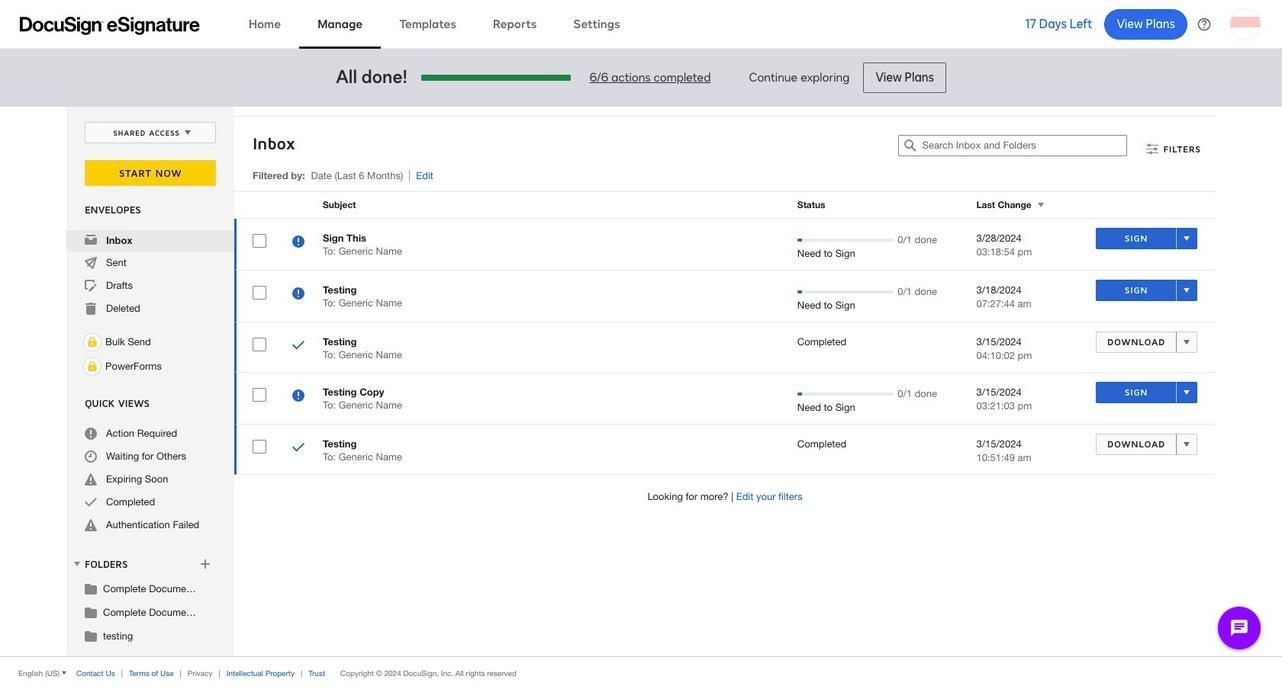 Task type: vqa. For each thing, say whether or not it's contained in the screenshot.
2nd Need to Sign image
yes



Task type: describe. For each thing, give the bounding box(es) containing it.
2 need to sign image from the top
[[292, 390, 304, 404]]

completed image
[[292, 340, 304, 354]]

1 alert image from the top
[[85, 474, 97, 486]]

action required image
[[85, 428, 97, 440]]

Search Inbox and Folders text field
[[922, 136, 1127, 156]]

need to sign image
[[292, 288, 304, 302]]

1 lock image from the top
[[83, 333, 101, 352]]

2 folder image from the top
[[85, 630, 97, 643]]

completed image
[[85, 497, 97, 509]]

more info region
[[0, 657, 1282, 690]]

inbox image
[[85, 234, 97, 246]]

docusign esignature image
[[20, 16, 200, 35]]

view folders image
[[71, 558, 83, 571]]

your uploaded profile image image
[[1230, 9, 1261, 39]]

sent image
[[85, 257, 97, 269]]

2 lock image from the top
[[83, 358, 101, 376]]

1 need to sign image from the top
[[292, 236, 304, 250]]



Task type: locate. For each thing, give the bounding box(es) containing it.
completed image
[[292, 442, 304, 456]]

folder image
[[85, 607, 97, 619], [85, 630, 97, 643]]

0 vertical spatial need to sign image
[[292, 236, 304, 250]]

1 vertical spatial folder image
[[85, 630, 97, 643]]

alert image
[[85, 474, 97, 486], [85, 520, 97, 532]]

lock image
[[83, 333, 101, 352], [83, 358, 101, 376]]

need to sign image
[[292, 236, 304, 250], [292, 390, 304, 404]]

1 folder image from the top
[[85, 607, 97, 619]]

secondary navigation region
[[66, 107, 1219, 657]]

alert image down completed icon
[[85, 520, 97, 532]]

draft image
[[85, 280, 97, 292]]

1 vertical spatial need to sign image
[[292, 390, 304, 404]]

0 vertical spatial alert image
[[85, 474, 97, 486]]

alert image down clock icon on the left bottom of the page
[[85, 474, 97, 486]]

trash image
[[85, 303, 97, 315]]

need to sign image up need to sign image
[[292, 236, 304, 250]]

folder image
[[85, 583, 97, 595]]

0 vertical spatial lock image
[[83, 333, 101, 352]]

1 vertical spatial lock image
[[83, 358, 101, 376]]

2 alert image from the top
[[85, 520, 97, 532]]

0 vertical spatial folder image
[[85, 607, 97, 619]]

1 vertical spatial alert image
[[85, 520, 97, 532]]

clock image
[[85, 451, 97, 463]]

need to sign image down completed icon in the left of the page
[[292, 390, 304, 404]]



